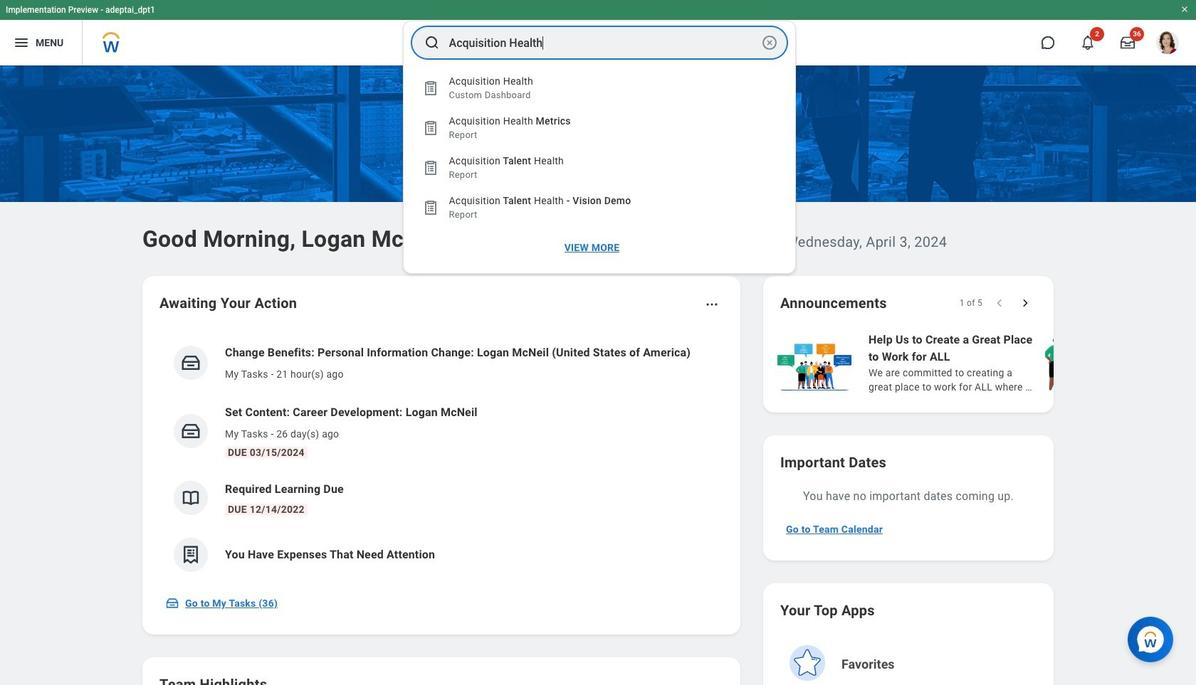 Task type: describe. For each thing, give the bounding box(es) containing it.
chevron left small image
[[993, 296, 1007, 310]]

suggested results list box
[[403, 68, 795, 265]]

Search Workday  search field
[[449, 27, 758, 58]]

1 clipboard image from the top
[[422, 80, 439, 97]]

x circle image
[[761, 34, 778, 51]]

justify image
[[13, 34, 30, 51]]

2 clipboard image from the top
[[422, 120, 439, 137]]

2 inbox image from the top
[[180, 421, 202, 442]]

notifications large image
[[1081, 36, 1095, 50]]

dashboard expenses image
[[180, 545, 202, 566]]

inbox image
[[165, 597, 179, 611]]

close environment banner image
[[1181, 5, 1189, 14]]

related actions image
[[705, 298, 719, 312]]

inbox large image
[[1121, 36, 1135, 50]]

1 horizontal spatial list
[[775, 330, 1196, 396]]

book open image
[[180, 488, 202, 509]]



Task type: vqa. For each thing, say whether or not it's contained in the screenshot.
the leftmost "-"
no



Task type: locate. For each thing, give the bounding box(es) containing it.
0 vertical spatial clipboard image
[[422, 80, 439, 97]]

list
[[775, 330, 1196, 396], [159, 333, 723, 584]]

main content
[[0, 66, 1196, 686]]

clipboard image
[[422, 80, 439, 97], [422, 120, 439, 137], [422, 159, 439, 177]]

inbox image
[[180, 352, 202, 374], [180, 421, 202, 442]]

None search field
[[403, 21, 796, 274]]

clipboard image
[[422, 199, 439, 216]]

3 clipboard image from the top
[[422, 159, 439, 177]]

search image
[[423, 34, 440, 51]]

status
[[960, 298, 983, 309]]

2 vertical spatial clipboard image
[[422, 159, 439, 177]]

1 vertical spatial clipboard image
[[422, 120, 439, 137]]

chevron right small image
[[1018, 296, 1032, 310]]

1 vertical spatial inbox image
[[180, 421, 202, 442]]

0 horizontal spatial list
[[159, 333, 723, 584]]

profile logan mcneil image
[[1156, 31, 1179, 57]]

1 inbox image from the top
[[180, 352, 202, 374]]

banner
[[0, 0, 1196, 66]]

0 vertical spatial inbox image
[[180, 352, 202, 374]]



